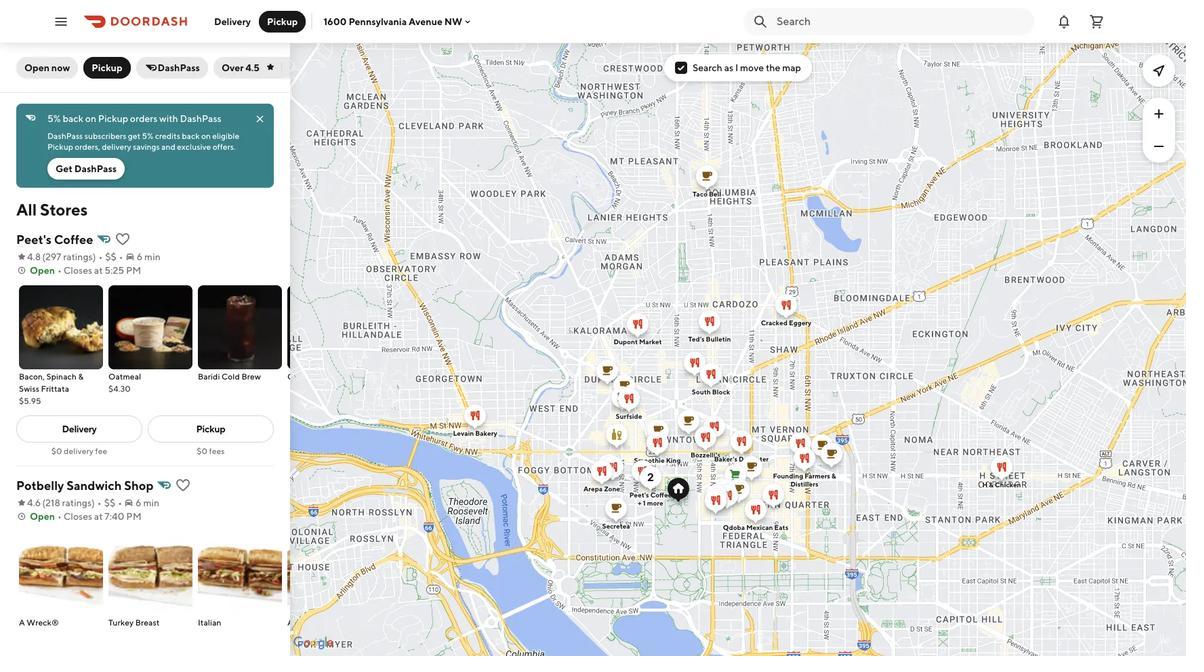 Task type: locate. For each thing, give the bounding box(es) containing it.
subscribers
[[85, 131, 126, 141]]

1 horizontal spatial $0
[[197, 446, 208, 456]]

pennsylvania
[[349, 16, 407, 27]]

cracked eggery
[[761, 319, 812, 327], [761, 319, 812, 327]]

6 min for peet's coffee
[[137, 252, 160, 262]]

0 vertical spatial ratings
[[63, 252, 93, 262]]

0 vertical spatial 6
[[137, 252, 143, 262]]

pickup up $0 fees
[[196, 424, 225, 435]]

as
[[724, 62, 734, 73]]

bacon, spinach & swiss frittata $5.95
[[19, 372, 84, 406]]

pm right 5:25
[[126, 265, 141, 276]]

closes for coffee
[[63, 265, 92, 276]]

delivery down subscribers
[[102, 142, 131, 152]]

1 vertical spatial open
[[30, 265, 55, 276]]

( right 4.8
[[42, 252, 45, 262]]

h & chicken
[[983, 481, 1021, 489], [983, 481, 1021, 489]]

caffe latte
[[287, 372, 330, 382]]

distillers
[[791, 480, 819, 488], [791, 480, 819, 488]]

open inside button
[[24, 62, 49, 73]]

mexican
[[746, 523, 773, 531], [746, 523, 773, 531]]

delivery
[[102, 142, 131, 152], [64, 446, 94, 456]]

1 vertical spatial ratings
[[62, 498, 92, 508]]

at left 5:25
[[94, 265, 103, 276]]

1 vertical spatial closes
[[63, 511, 92, 522]]

1600 pennsylvania avenue nw button
[[324, 16, 473, 27]]

5% inside the dashpass subscribers get 5% credits back on eligible pickup orders, delivery savings and exclusive offers.
[[142, 131, 153, 141]]

1 vertical spatial • $$
[[97, 498, 115, 508]]

dupont
[[614, 338, 638, 346], [614, 338, 638, 346]]

notification bell image
[[1056, 13, 1072, 29]]

turkey inside avo turkey button
[[304, 618, 329, 628]]

0 horizontal spatial on
[[85, 113, 96, 124]]

turkey up powered by google image
[[304, 618, 329, 628]]

pm right 7:40
[[126, 511, 141, 522]]

1 vertical spatial at
[[94, 511, 103, 522]]

at left 7:40
[[94, 511, 103, 522]]

click to add this store to your saved list image
[[115, 231, 131, 247]]

0 vertical spatial )
[[93, 252, 96, 262]]

recenter the map image
[[1151, 62, 1167, 79]]

delivery up $0 delivery fee
[[62, 424, 97, 435]]

delivery
[[214, 16, 251, 27], [62, 424, 97, 435]]

• $$
[[99, 252, 117, 262], [97, 498, 115, 508]]

4.8
[[27, 252, 41, 262]]

) up open • closes at 7:40 pm
[[92, 498, 95, 508]]

0 horizontal spatial delivery
[[62, 424, 97, 435]]

ted's bulletin
[[688, 335, 731, 343], [688, 335, 731, 343]]

search as i move the map
[[693, 62, 801, 73]]

$$ for coffee
[[105, 252, 117, 262]]

levain bakery
[[453, 429, 497, 437], [453, 429, 497, 437]]

min
[[144, 252, 160, 262], [143, 498, 159, 508]]

pm
[[126, 265, 141, 276], [126, 511, 141, 522]]

5% up get at top left
[[47, 113, 61, 124]]

6 down shop
[[136, 498, 141, 508]]

6 min down shop
[[136, 498, 159, 508]]

2 at from the top
[[94, 511, 103, 522]]

) up open • closes at 5:25 pm
[[93, 252, 96, 262]]

1 vertical spatial $$
[[104, 498, 115, 508]]

0 vertical spatial back
[[63, 113, 83, 124]]

1 vertical spatial pm
[[126, 511, 141, 522]]

1 horizontal spatial turkey
[[304, 618, 329, 628]]

pickup button
[[259, 11, 306, 32], [84, 57, 131, 79]]

average rating of 4.6 out of 5 element
[[16, 496, 41, 510]]

4.6
[[27, 498, 41, 508]]

coffee
[[54, 233, 93, 247], [651, 491, 672, 499], [651, 491, 672, 499]]

delivery up 'over'
[[214, 16, 251, 27]]

6 min for potbelly sandwich shop
[[136, 498, 159, 508]]

closes for sandwich
[[63, 511, 92, 522]]

0 vertical spatial delivery
[[102, 142, 131, 152]]

0 vertical spatial $$
[[105, 252, 117, 262]]

open for potbelly
[[30, 511, 55, 522]]

0 vertical spatial 5%
[[47, 113, 61, 124]]

6 min
[[137, 252, 160, 262], [136, 498, 159, 508]]

turkey left breast
[[108, 618, 134, 628]]

fee
[[95, 446, 107, 456]]

( right 4.6
[[42, 498, 45, 508]]

open down 4.6
[[30, 511, 55, 522]]

)
[[93, 252, 96, 262], [92, 498, 95, 508]]

block
[[712, 388, 730, 396], [712, 388, 730, 396]]

1 turkey from the left
[[108, 618, 134, 628]]

297
[[45, 252, 61, 262]]

italian
[[198, 618, 221, 628]]

baker's
[[714, 455, 738, 463], [714, 455, 738, 463]]

0 vertical spatial (
[[42, 252, 45, 262]]

1 horizontal spatial on
[[201, 131, 211, 141]]

1 closes from the top
[[63, 265, 92, 276]]

1 vertical spatial (
[[42, 498, 45, 508]]

pickup
[[267, 16, 298, 27], [92, 62, 122, 73], [98, 113, 128, 124], [47, 142, 73, 152], [196, 424, 225, 435]]

1 vertical spatial delivery
[[62, 424, 97, 435]]

( for peet's
[[42, 252, 45, 262]]

218
[[45, 498, 60, 508]]

taco
[[693, 190, 708, 198], [693, 190, 708, 198]]

open left now
[[24, 62, 49, 73]]

back up exclusive
[[182, 131, 200, 141]]

smoothie
[[634, 456, 665, 464], [634, 456, 665, 464]]

1 horizontal spatial delivery
[[214, 16, 251, 27]]

italian image
[[198, 531, 282, 616]]

delivery inside 'button'
[[214, 16, 251, 27]]

back
[[63, 113, 83, 124], [182, 131, 200, 141]]

5% up savings
[[142, 131, 153, 141]]

0 vertical spatial pm
[[126, 265, 141, 276]]

0 vertical spatial pickup button
[[259, 11, 306, 32]]

2 $0 from the left
[[197, 446, 208, 456]]

1 vertical spatial pickup button
[[84, 57, 131, 79]]

2 vertical spatial open
[[30, 511, 55, 522]]

average rating of 4.8 out of 5 element
[[16, 250, 41, 264]]

• $$ up 5:25
[[99, 252, 117, 262]]

stores
[[40, 200, 88, 219]]

avenue
[[409, 16, 443, 27]]

open menu image
[[53, 13, 69, 29]]

chicken
[[995, 481, 1021, 489], [995, 481, 1021, 489]]

$0 left the fees
[[197, 446, 208, 456]]

• up 5:25
[[119, 252, 123, 262]]

taco bell
[[693, 190, 721, 198], [693, 190, 721, 198]]

get dashpass
[[56, 163, 117, 174]]

0 vertical spatial open
[[24, 62, 49, 73]]

$$ for sandwich
[[104, 498, 115, 508]]

at
[[94, 265, 103, 276], [94, 511, 103, 522]]

min for peet's coffee
[[144, 252, 160, 262]]

bakery
[[475, 429, 497, 437], [475, 429, 497, 437]]

move
[[740, 62, 764, 73]]

Store search: begin typing to search for stores available on DoorDash text field
[[777, 14, 1026, 29]]

open for peet's
[[30, 265, 55, 276]]

0 horizontal spatial turkey
[[108, 618, 134, 628]]

• up open • closes at 5:25 pm
[[99, 252, 103, 262]]

on
[[85, 113, 96, 124], [201, 131, 211, 141]]

min for potbelly sandwich shop
[[143, 498, 159, 508]]

arepa
[[584, 485, 603, 493], [584, 485, 603, 493]]

closes down '( 297 ratings )'
[[63, 265, 92, 276]]

now
[[51, 62, 70, 73]]

1 vertical spatial back
[[182, 131, 200, 141]]

ratings up open • closes at 5:25 pm
[[63, 252, 93, 262]]

0 vertical spatial delivery
[[214, 16, 251, 27]]

0 horizontal spatial 5%
[[47, 113, 61, 124]]

2 turkey from the left
[[304, 618, 329, 628]]

on up subscribers
[[85, 113, 96, 124]]

pickup button right now
[[84, 57, 131, 79]]

south
[[692, 388, 711, 396], [692, 388, 711, 396]]

5:25
[[105, 265, 124, 276]]

0 vertical spatial • $$
[[99, 252, 117, 262]]

6 min up open • closes at 5:25 pm
[[137, 252, 160, 262]]

0 horizontal spatial delivery
[[64, 446, 94, 456]]

2 closes from the top
[[63, 511, 92, 522]]

delivery for delivery link
[[62, 424, 97, 435]]

1 horizontal spatial 5%
[[142, 131, 153, 141]]

swiss
[[19, 384, 39, 394]]

$0 for pickup
[[197, 446, 208, 456]]

pickup button up over 4.5 button at left
[[259, 11, 306, 32]]

closes down '( 218 ratings )'
[[63, 511, 92, 522]]

shop
[[124, 479, 154, 493]]

levain
[[453, 429, 474, 437], [453, 429, 474, 437]]

on inside the dashpass subscribers get 5% credits back on eligible pickup orders, delivery savings and exclusive offers.
[[201, 131, 211, 141]]

1 vertical spatial 6 min
[[136, 498, 159, 508]]

baridi cold brew button
[[198, 285, 282, 383]]

dashpass up exclusive
[[180, 113, 221, 124]]

oatmeal image
[[108, 285, 193, 369]]

king
[[666, 456, 681, 464], [666, 456, 681, 464]]

ratings up open • closes at 7:40 pm
[[62, 498, 92, 508]]

0 vertical spatial min
[[144, 252, 160, 262]]

$$ up 5:25
[[105, 252, 117, 262]]

1 ( from the top
[[42, 252, 45, 262]]

• $$ up 7:40
[[97, 498, 115, 508]]

1 vertical spatial min
[[143, 498, 159, 508]]

south block
[[692, 388, 730, 396], [692, 388, 730, 396]]

1 $0 from the left
[[51, 446, 62, 456]]

over
[[222, 62, 244, 73]]

open down 4.8
[[30, 265, 55, 276]]

on up exclusive
[[201, 131, 211, 141]]

( for potbelly
[[42, 498, 45, 508]]

map region
[[159, 0, 1186, 656]]

• $$ for sandwich
[[97, 498, 115, 508]]

zone
[[604, 485, 620, 493], [604, 485, 620, 493]]

1 vertical spatial )
[[92, 498, 95, 508]]

1 at from the top
[[94, 265, 103, 276]]

surfside
[[616, 412, 642, 420], [616, 412, 642, 420]]

dupont market
[[614, 338, 662, 346], [614, 338, 662, 346]]

back up the orders,
[[63, 113, 83, 124]]

oatmeal
[[108, 372, 141, 382]]

1 vertical spatial 5%
[[142, 131, 153, 141]]

bell
[[709, 190, 721, 198], [709, 190, 721, 198]]

0 vertical spatial at
[[94, 265, 103, 276]]

eggery
[[789, 319, 812, 327], [789, 319, 812, 327]]

6
[[137, 252, 143, 262], [136, 498, 141, 508]]

1 horizontal spatial back
[[182, 131, 200, 141]]

dashpass up the orders,
[[47, 131, 83, 141]]

2 ( from the top
[[42, 498, 45, 508]]

$0 down delivery link
[[51, 446, 62, 456]]

get
[[56, 163, 73, 174]]

cracked
[[761, 319, 788, 327], [761, 319, 788, 327]]

1 vertical spatial on
[[201, 131, 211, 141]]

baridi
[[198, 372, 220, 382]]

wreck®
[[27, 618, 59, 628]]

0 vertical spatial closes
[[63, 265, 92, 276]]

turkey
[[108, 618, 134, 628], [304, 618, 329, 628]]

market
[[639, 338, 662, 346], [639, 338, 662, 346]]

0 horizontal spatial $0
[[51, 446, 62, 456]]

nw
[[445, 16, 463, 27]]

1 vertical spatial 6
[[136, 498, 141, 508]]

6 up open • closes at 5:25 pm
[[137, 252, 143, 262]]

0 vertical spatial 6 min
[[137, 252, 160, 262]]

with
[[159, 113, 178, 124]]

bozzelli's
[[691, 451, 721, 459], [691, 451, 721, 459]]

• $$ for coffee
[[99, 252, 117, 262]]

1
[[643, 499, 646, 507], [643, 499, 646, 507]]

dashpass subscribers get 5% credits back on eligible pickup orders, delivery savings and exclusive offers.
[[47, 131, 241, 152]]

pickup up get at top left
[[47, 142, 73, 152]]

founding farmers & distillers
[[773, 472, 836, 488], [773, 472, 836, 488]]

$$ up 7:40
[[104, 498, 115, 508]]

at for sandwich
[[94, 511, 103, 522]]

delivery down delivery link
[[64, 446, 94, 456]]

spinach
[[46, 372, 77, 382]]

Search as I move the map checkbox
[[675, 62, 687, 74]]

ratings
[[63, 252, 93, 262], [62, 498, 92, 508]]

& inside bacon, spinach & swiss frittata $5.95
[[78, 372, 84, 382]]

1 horizontal spatial delivery
[[102, 142, 131, 152]]



Task type: vqa. For each thing, say whether or not it's contained in the screenshot.
dasani
no



Task type: describe. For each thing, give the bounding box(es) containing it.
caffe
[[287, 372, 308, 382]]

pickup link
[[148, 416, 274, 443]]

avo turkey button
[[287, 531, 372, 629]]

zoom in image
[[1151, 106, 1167, 122]]

exclusive
[[177, 142, 211, 152]]

oatmeal $4.30
[[108, 372, 141, 394]]

open • closes at 7:40 pm
[[30, 511, 141, 522]]

0 horizontal spatial back
[[63, 113, 83, 124]]

turkey breast image
[[108, 531, 193, 616]]

pm for sandwich
[[126, 511, 141, 522]]

pickup inside the dashpass subscribers get 5% credits back on eligible pickup orders, delivery savings and exclusive offers.
[[47, 142, 73, 152]]

zoom out image
[[1151, 138, 1167, 155]]

6 for peet's coffee
[[137, 252, 143, 262]]

4.5
[[246, 62, 260, 73]]

open • closes at 5:25 pm
[[30, 265, 141, 276]]

credits
[[155, 131, 180, 141]]

brew
[[242, 372, 261, 382]]

a wreck® image
[[19, 531, 103, 616]]

pickup right delivery 'button'
[[267, 16, 298, 27]]

over 4.5
[[222, 62, 260, 73]]

$5.95
[[19, 396, 41, 406]]

1600
[[324, 16, 347, 27]]

back inside the dashpass subscribers get 5% credits back on eligible pickup orders, delivery savings and exclusive offers.
[[182, 131, 200, 141]]

eligible
[[212, 131, 239, 141]]

0 vertical spatial on
[[85, 113, 96, 124]]

delivery for delivery 'button'
[[214, 16, 251, 27]]

and
[[161, 142, 175, 152]]

$0 for delivery
[[51, 446, 62, 456]]

dashpass down the orders,
[[74, 163, 117, 174]]

pm for coffee
[[126, 265, 141, 276]]

get
[[128, 131, 140, 141]]

dashpass up "with"
[[158, 62, 200, 73]]

• down 297
[[58, 265, 62, 276]]

open now
[[24, 62, 70, 73]]

potbelly sandwich shop
[[16, 479, 154, 493]]

all
[[16, 200, 37, 219]]

orders
[[130, 113, 157, 124]]

( 297 ratings )
[[42, 252, 96, 262]]

turkey breast
[[108, 618, 160, 628]]

avo
[[287, 618, 302, 628]]

6 for potbelly sandwich shop
[[136, 498, 141, 508]]

orders,
[[75, 142, 100, 152]]

breast
[[135, 618, 160, 628]]

click to add this store to your saved list image
[[175, 477, 191, 494]]

• down sandwich
[[97, 498, 101, 508]]

delivery link
[[16, 416, 142, 443]]

potbelly
[[16, 479, 64, 493]]

) for coffee
[[93, 252, 96, 262]]

open now button
[[16, 57, 78, 79]]

a
[[19, 618, 25, 628]]

the
[[766, 62, 781, 73]]

dashpass inside the dashpass subscribers get 5% credits back on eligible pickup orders, delivery savings and exclusive offers.
[[47, 131, 83, 141]]

caffe latte button
[[287, 285, 372, 383]]

) for sandwich
[[92, 498, 95, 508]]

at for coffee
[[94, 265, 103, 276]]

a wreck®
[[19, 618, 59, 628]]

turkey breast button
[[108, 531, 193, 629]]

$4.30
[[108, 384, 131, 394]]

map
[[782, 62, 801, 73]]

$0 fees
[[197, 446, 225, 456]]

1600 pennsylvania avenue nw
[[324, 16, 463, 27]]

delivery inside the dashpass subscribers get 5% credits back on eligible pickup orders, delivery savings and exclusive offers.
[[102, 142, 131, 152]]

powered by google image
[[294, 637, 334, 650]]

italian button
[[198, 531, 282, 629]]

dashpass button
[[136, 57, 208, 79]]

over 4.5 button
[[214, 57, 304, 79]]

5% back on pickup orders with dashpass
[[47, 113, 221, 124]]

( 218 ratings )
[[42, 498, 95, 508]]

peet's coffee
[[16, 233, 93, 247]]

bacon, spinach & swiss frittata image
[[19, 285, 103, 369]]

baridi cold brew image
[[198, 285, 282, 369]]

bacon,
[[19, 372, 45, 382]]

search
[[693, 62, 723, 73]]

offers.
[[213, 142, 236, 152]]

turkey inside button
[[108, 618, 134, 628]]

ratings for sandwich
[[62, 498, 92, 508]]

1 horizontal spatial pickup button
[[259, 11, 306, 32]]

pickup up subscribers
[[98, 113, 128, 124]]

frittata
[[41, 384, 69, 394]]

0 items, open order cart image
[[1089, 13, 1105, 29]]

a wreck® button
[[19, 531, 103, 629]]

7:40
[[105, 511, 124, 522]]

avo turkey
[[287, 618, 329, 628]]

0 horizontal spatial pickup button
[[84, 57, 131, 79]]

savings
[[133, 142, 160, 152]]

pickup right now
[[92, 62, 122, 73]]

delivery button
[[206, 11, 259, 32]]

i
[[735, 62, 738, 73]]

1 vertical spatial delivery
[[64, 446, 94, 456]]

latte
[[310, 372, 330, 382]]

all stores
[[16, 200, 88, 219]]

baridi cold brew
[[198, 372, 261, 382]]

fees
[[209, 446, 225, 456]]

• up 7:40
[[118, 498, 122, 508]]

$0 delivery fee
[[51, 446, 107, 456]]

get dashpass button
[[47, 158, 125, 180]]

• down 218
[[58, 511, 62, 522]]

sandwich
[[67, 479, 122, 493]]

ratings for coffee
[[63, 252, 93, 262]]

cold
[[222, 372, 240, 382]]



